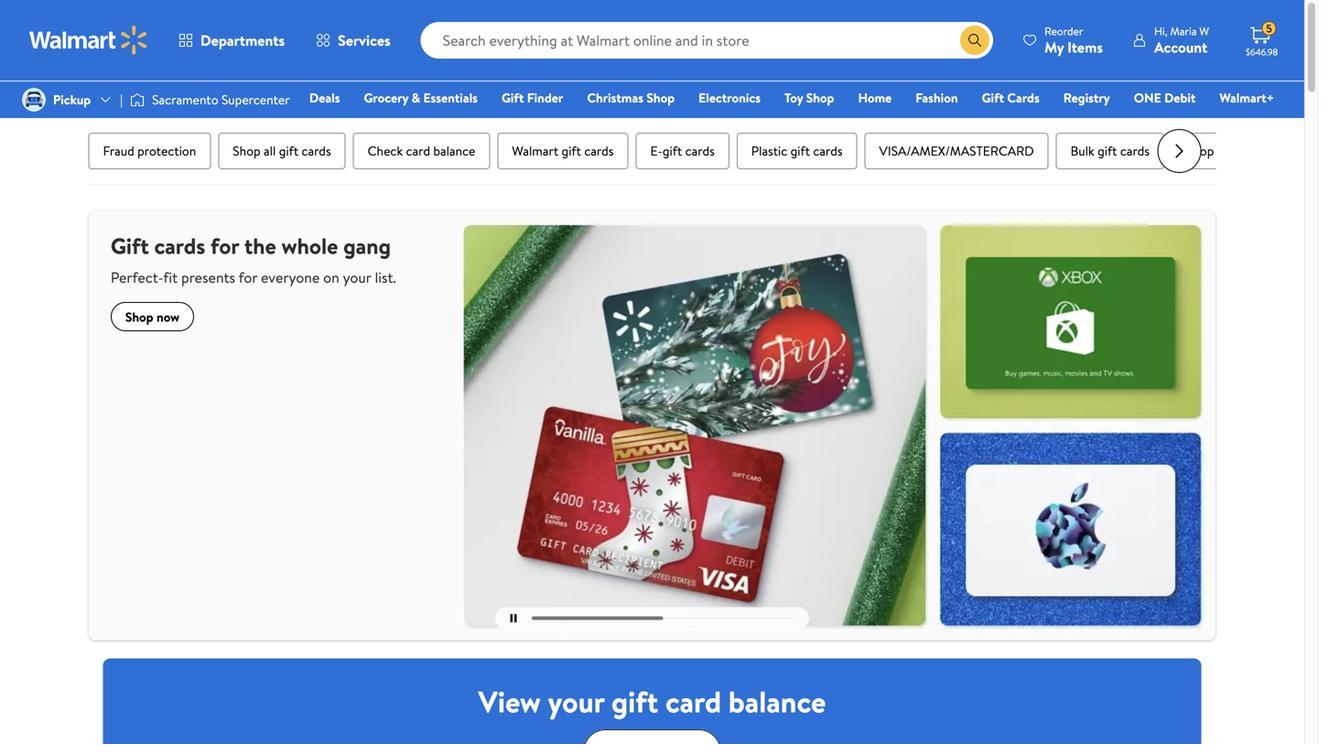 Task type: locate. For each thing, give the bounding box(es) containing it.
items
[[1068, 37, 1104, 57]]

deals link
[[301, 88, 348, 108]]

fashion
[[916, 89, 958, 107]]

category
[[1234, 142, 1283, 160]]

for up presents
[[211, 231, 239, 261]]

christmas shop
[[587, 89, 675, 107]]

$646.98
[[1246, 46, 1279, 58]]

gift up perfect-
[[111, 231, 149, 261]]

gift inside gift cards link
[[982, 89, 1005, 107]]

gift right plastic
[[791, 142, 811, 160]]

0 vertical spatial balance
[[434, 142, 476, 160]]

check
[[368, 142, 403, 160]]

gift for walmart gift cards
[[562, 142, 582, 160]]

cards down toy shop link at the top of the page
[[814, 142, 843, 160]]

shop right toy
[[807, 89, 835, 107]]

1 horizontal spatial your
[[548, 682, 605, 723]]

e-gift cards
[[651, 142, 715, 160]]

Walmart Site-Wide search field
[[421, 22, 994, 59]]

0 horizontal spatial gift
[[111, 231, 149, 261]]

pickup
[[53, 91, 91, 108]]

1 vertical spatial card
[[666, 682, 722, 723]]

gift inside 'gift finder' link
[[502, 89, 524, 107]]

1 vertical spatial for
[[239, 267, 257, 288]]

registry link
[[1056, 88, 1119, 108]]

departments
[[201, 30, 285, 50]]

sacramento
[[152, 91, 219, 108]]

cards right e-
[[686, 142, 715, 160]]

shop right christmas
[[647, 89, 675, 107]]

bulk gift cards
[[1071, 142, 1150, 160]]

cards up fit
[[154, 231, 205, 261]]

reorder my items
[[1045, 23, 1104, 57]]

maria
[[1171, 23, 1197, 39]]

bulk gift cards link
[[1057, 133, 1165, 169]]

1 horizontal spatial gift
[[502, 89, 524, 107]]

gift
[[279, 142, 299, 160], [562, 142, 582, 160], [663, 142, 683, 160], [791, 142, 811, 160], [1098, 142, 1118, 160], [612, 682, 659, 723]]

for down the
[[239, 267, 257, 288]]

gift cards for the whole gang perfect-fit presents for everyone on your list.
[[111, 231, 396, 288]]

cards inside plastic gift cards link
[[814, 142, 843, 160]]

cards for bulk gift cards
[[1121, 142, 1150, 160]]

walmart
[[512, 142, 559, 160]]

cards right all
[[302, 142, 331, 160]]

gift for plastic gift cards
[[791, 142, 811, 160]]

your right view at the bottom of page
[[548, 682, 605, 723]]

search icon image
[[968, 33, 983, 48]]

cards for walmart gift cards
[[585, 142, 614, 160]]

gift left cards
[[982, 89, 1005, 107]]

gift right all
[[279, 142, 299, 160]]

gift for cards
[[982, 89, 1005, 107]]

view your gift card balance
[[479, 682, 826, 723]]

shop left now
[[125, 308, 154, 326]]

gift down 'christmas shop' link
[[663, 142, 683, 160]]

cards inside e-gift cards link
[[686, 142, 715, 160]]

protection
[[137, 142, 196, 160]]

cards
[[1008, 89, 1040, 107]]

shop by category
[[1187, 142, 1283, 160]]

grocery & essentials
[[364, 89, 478, 107]]

cards
[[302, 142, 331, 160], [585, 142, 614, 160], [686, 142, 715, 160], [814, 142, 843, 160], [1121, 142, 1150, 160], [154, 231, 205, 261]]

cards inside walmart gift cards link
[[585, 142, 614, 160]]

toy shop
[[785, 89, 835, 107]]

electronics link
[[691, 88, 769, 108]]

walmart gift cards link
[[498, 133, 629, 169]]

reorder
[[1045, 23, 1084, 39]]

shop for shop now
[[125, 308, 154, 326]]

gift for bulk gift cards
[[1098, 142, 1118, 160]]

walmart image
[[29, 26, 148, 55]]

card
[[406, 142, 430, 160], [666, 682, 722, 723]]

one debit link
[[1126, 88, 1205, 108]]

gift right walmart
[[562, 142, 582, 160]]

shop left all
[[233, 142, 261, 160]]

the
[[244, 231, 276, 261]]

cards inside bulk gift cards link
[[1121, 142, 1150, 160]]

1 horizontal spatial balance
[[729, 682, 826, 723]]

0 horizontal spatial card
[[406, 142, 430, 160]]

pause image
[[511, 615, 517, 623]]

0 horizontal spatial your
[[343, 267, 371, 288]]

one
[[1134, 89, 1162, 107]]

finder
[[527, 89, 564, 107]]

one debit
[[1134, 89, 1196, 107]]

plastic gift cards link
[[737, 133, 858, 169]]

next slide for navpills list image
[[1158, 129, 1202, 173]]

 image
[[22, 88, 46, 112]]

grocery & essentials link
[[356, 88, 486, 108]]

gift
[[502, 89, 524, 107], [982, 89, 1005, 107], [111, 231, 149, 261]]

fraud protection link
[[88, 133, 211, 169]]

shop
[[647, 89, 675, 107], [807, 89, 835, 107], [233, 142, 261, 160], [1187, 142, 1215, 160], [125, 308, 154, 326]]

supercenter
[[222, 91, 290, 108]]

cards down christmas
[[585, 142, 614, 160]]

balance
[[434, 142, 476, 160], [729, 682, 826, 723]]

gift finder
[[502, 89, 564, 107]]

0 vertical spatial your
[[343, 267, 371, 288]]

cards inside shop all gift cards link
[[302, 142, 331, 160]]

gift left the finder
[[502, 89, 524, 107]]

christmas shop link
[[579, 88, 683, 108]]

departments button
[[163, 18, 300, 62]]

gift inside gift cards for the whole gang perfect-fit presents for everyone on your list.
[[111, 231, 149, 261]]

1 vertical spatial balance
[[729, 682, 826, 723]]

for
[[211, 231, 239, 261], [239, 267, 257, 288]]

plastic
[[752, 142, 788, 160]]

shop for shop all gift cards
[[233, 142, 261, 160]]

Search search field
[[421, 22, 994, 59]]

shop left 'by' at the right
[[1187, 142, 1215, 160]]

your
[[343, 267, 371, 288], [548, 682, 605, 723]]

services button
[[300, 18, 406, 62]]

your right 'on'
[[343, 267, 371, 288]]

gift down the carousel controls 'navigation'
[[612, 682, 659, 723]]

1 vertical spatial your
[[548, 682, 605, 723]]

on
[[323, 267, 340, 288]]

e-
[[651, 142, 663, 160]]

check card balance link
[[353, 133, 490, 169]]

shop now link
[[111, 302, 194, 332]]

cards left next slide for navpills list "icon" at the top right
[[1121, 142, 1150, 160]]

view
[[479, 682, 541, 723]]

 image
[[130, 91, 145, 109]]

2 horizontal spatial gift
[[982, 89, 1005, 107]]

perfect-
[[111, 267, 163, 288]]

0 horizontal spatial balance
[[434, 142, 476, 160]]

everyone
[[261, 267, 320, 288]]

gift right bulk
[[1098, 142, 1118, 160]]

deals
[[310, 89, 340, 107]]



Task type: describe. For each thing, give the bounding box(es) containing it.
grocery
[[364, 89, 409, 107]]

fashion link
[[908, 88, 967, 108]]

e-gift cards link
[[636, 133, 730, 169]]

bulk
[[1071, 142, 1095, 160]]

account
[[1155, 37, 1208, 57]]

gift cards
[[982, 89, 1040, 107]]

cards inside gift cards for the whole gang perfect-fit presents for everyone on your list.
[[154, 231, 205, 261]]

shop by category link
[[1172, 133, 1298, 169]]

5
[[1267, 21, 1273, 36]]

0 vertical spatial card
[[406, 142, 430, 160]]

whole
[[282, 231, 338, 261]]

list.
[[375, 267, 396, 288]]

|
[[120, 91, 123, 108]]

fraud
[[103, 142, 134, 160]]

walmart+
[[1220, 89, 1275, 107]]

hi,
[[1155, 23, 1168, 39]]

fraud protection
[[103, 142, 196, 160]]

services
[[338, 30, 391, 50]]

walmart gift cards
[[512, 142, 614, 160]]

cards for plastic gift cards
[[814, 142, 843, 160]]

your inside gift cards for the whole gang perfect-fit presents for everyone on your list.
[[343, 267, 371, 288]]

toy
[[785, 89, 804, 107]]

gift for finder
[[502, 89, 524, 107]]

christmas
[[587, 89, 644, 107]]

shop now
[[125, 308, 180, 326]]

registry
[[1064, 89, 1111, 107]]

check card balance
[[368, 142, 476, 160]]

shop all gift cards link
[[218, 133, 346, 169]]

gift cards link
[[974, 88, 1048, 108]]

shop for shop by category
[[1187, 142, 1215, 160]]

cards for e-gift cards
[[686, 142, 715, 160]]

now
[[157, 308, 180, 326]]

hi, maria w account
[[1155, 23, 1210, 57]]

gift finder link
[[494, 88, 572, 108]]

w
[[1200, 23, 1210, 39]]

presents
[[181, 267, 235, 288]]

by
[[1218, 142, 1231, 160]]

my
[[1045, 37, 1064, 57]]

shop all gift cards
[[233, 142, 331, 160]]

gift for cards
[[111, 231, 149, 261]]

fit
[[163, 267, 178, 288]]

plastic gift cards
[[752, 142, 843, 160]]

carousel controls navigation
[[495, 608, 810, 630]]

sacramento supercenter
[[152, 91, 290, 108]]

gang
[[344, 231, 391, 261]]

visa/amex/mastercard
[[880, 142, 1035, 160]]

home
[[859, 89, 892, 107]]

1 horizontal spatial card
[[666, 682, 722, 723]]

0 vertical spatial for
[[211, 231, 239, 261]]

debit
[[1165, 89, 1196, 107]]

gift for e-gift cards
[[663, 142, 683, 160]]

visa/amex/mastercard link
[[865, 133, 1049, 169]]

electronics
[[699, 89, 761, 107]]

essentials
[[424, 89, 478, 107]]

&
[[412, 89, 420, 107]]

all
[[264, 142, 276, 160]]

toy shop link
[[777, 88, 843, 108]]

walmart+ link
[[1212, 88, 1283, 108]]

home link
[[850, 88, 900, 108]]



Task type: vqa. For each thing, say whether or not it's contained in the screenshot.
18k associated with $18.99 $150.00 Cate & Chloe Izzy 18k White Gold Teardrop Cut CZ Halo Drop Earrings, Dangling Crystal Round Cut Earring Set for Women, Silver Cubic Zirconia Halo Earrings
no



